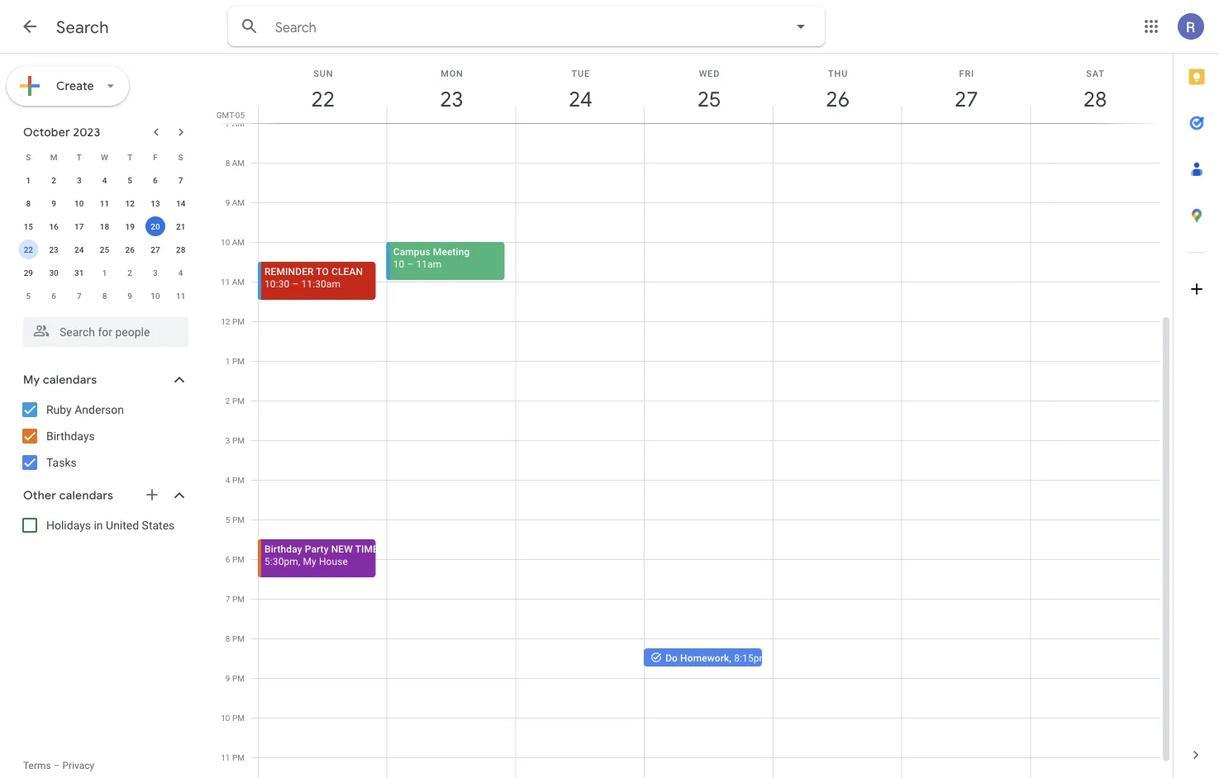 Task type: locate. For each thing, give the bounding box(es) containing it.
Search text field
[[275, 19, 745, 36]]

10 down campus
[[393, 258, 405, 270]]

row up november 8 element
[[16, 261, 193, 284]]

pm up 4 pm
[[232, 436, 245, 446]]

0 vertical spatial 25
[[696, 86, 720, 113]]

3 up 10 element
[[77, 175, 82, 185]]

27 inside row
[[151, 245, 160, 255]]

october 2023 grid
[[16, 145, 193, 308]]

0 horizontal spatial –
[[53, 761, 60, 772]]

25 inside 25 "element"
[[100, 245, 109, 255]]

0 vertical spatial 23
[[439, 86, 463, 113]]

search image
[[233, 10, 266, 43]]

0 horizontal spatial my
[[23, 373, 40, 388]]

1 vertical spatial 27
[[151, 245, 160, 255]]

t
[[77, 152, 82, 162], [127, 152, 132, 162]]

birthdays
[[46, 429, 95, 443]]

4 for 4 pm
[[226, 475, 230, 485]]

12 pm from the top
[[232, 753, 245, 763]]

2 s from the left
[[178, 152, 183, 162]]

28 down 'sat'
[[1083, 86, 1106, 113]]

0 vertical spatial –
[[407, 258, 414, 270]]

1 up november 8 element
[[102, 268, 107, 278]]

22 inside 22 element
[[24, 245, 33, 255]]

22 down 15
[[24, 245, 33, 255]]

0 vertical spatial 26
[[825, 86, 849, 113]]

7 up "14" element
[[178, 175, 183, 185]]

pm down 9 pm
[[232, 713, 245, 723]]

22 cell
[[16, 238, 41, 261]]

25 inside wed 25
[[696, 86, 720, 113]]

1 horizontal spatial 25
[[696, 86, 720, 113]]

1 row from the top
[[16, 145, 193, 169]]

0 horizontal spatial 3
[[77, 175, 82, 185]]

row containing 29
[[16, 261, 193, 284]]

am for 10 am
[[232, 237, 245, 247]]

5 for november 5 'element'
[[26, 291, 31, 301]]

6
[[153, 175, 158, 185], [51, 291, 56, 301], [226, 555, 230, 565]]

row down w
[[16, 169, 193, 192]]

11 for november 11 element
[[176, 291, 185, 301]]

5 up 12 element
[[128, 175, 132, 185]]

w
[[101, 152, 108, 162]]

2 vertical spatial 5
[[226, 515, 230, 525]]

0 horizontal spatial 24
[[74, 245, 84, 255]]

am for 7 am
[[232, 118, 245, 128]]

7 row from the top
[[16, 284, 193, 308]]

12 for 12 pm
[[221, 317, 230, 327]]

7 pm from the top
[[232, 555, 245, 565]]

1 horizontal spatial 2
[[128, 268, 132, 278]]

7 for 7 pm
[[226, 594, 230, 604]]

search options image
[[785, 10, 818, 43]]

22 inside 22 column header
[[310, 86, 334, 113]]

8 down november 1 element
[[102, 291, 107, 301]]

row
[[16, 145, 193, 169], [16, 169, 193, 192], [16, 192, 193, 215], [16, 215, 193, 238], [16, 238, 193, 261], [16, 261, 193, 284], [16, 284, 193, 308]]

0 horizontal spatial 27
[[151, 245, 160, 255]]

7 up the 8 pm
[[226, 594, 230, 604]]

0 horizontal spatial 23
[[49, 245, 58, 255]]

9 up '10 am'
[[225, 198, 230, 207]]

11 up 18
[[100, 198, 109, 208]]

14 element
[[171, 193, 191, 213]]

1 am from the top
[[232, 118, 245, 128]]

3 row from the top
[[16, 192, 193, 215]]

4 pm from the top
[[232, 436, 245, 446]]

s right f on the top of the page
[[178, 152, 183, 162]]

26 inside 'element'
[[125, 245, 135, 255]]

1 vertical spatial 25
[[100, 245, 109, 255]]

4 am from the top
[[232, 237, 245, 247]]

23 inside 'mon 23'
[[439, 86, 463, 113]]

9
[[225, 198, 230, 207], [51, 198, 56, 208], [128, 291, 132, 301], [226, 674, 230, 684]]

1 vertical spatial 12
[[221, 317, 230, 327]]

11
[[100, 198, 109, 208], [221, 277, 230, 287], [176, 291, 185, 301], [221, 753, 230, 763]]

november 7 element
[[69, 286, 89, 306]]

1 horizontal spatial t
[[127, 152, 132, 162]]

10 up the 11 am
[[221, 237, 230, 247]]

4 inside grid
[[226, 475, 230, 485]]

1 t from the left
[[77, 152, 82, 162]]

9 pm from the top
[[232, 634, 245, 644]]

12 down the 11 am
[[221, 317, 230, 327]]

calendars for other calendars
[[59, 489, 113, 503]]

17 element
[[69, 217, 89, 236]]

am for 8 am
[[232, 158, 245, 168]]

pm up the 2 pm
[[232, 356, 245, 366]]

pm up "1 pm"
[[232, 317, 245, 327]]

2
[[51, 175, 56, 185], [128, 268, 132, 278], [226, 396, 230, 406]]

am down "9 am"
[[232, 237, 245, 247]]

row down 18 element
[[16, 238, 193, 261]]

pm up 6 pm
[[232, 515, 245, 525]]

1 vertical spatial my
[[303, 556, 317, 568]]

3 down "27" element
[[153, 268, 158, 278]]

0 vertical spatial 27
[[954, 86, 977, 113]]

2 horizontal spatial 6
[[226, 555, 230, 565]]

row up 18 element
[[16, 192, 193, 215]]

1 inside grid
[[226, 356, 230, 366]]

my inside dropdown button
[[23, 373, 40, 388]]

am up "8 am"
[[232, 118, 245, 128]]

23 link
[[433, 80, 471, 118]]

15 element
[[18, 217, 38, 236]]

pm down 3 pm
[[232, 475, 245, 485]]

0 horizontal spatial 12
[[125, 198, 135, 208]]

,
[[298, 556, 300, 568], [729, 653, 732, 664]]

s
[[26, 152, 31, 162], [178, 152, 183, 162]]

11 down '10 am'
[[221, 277, 230, 287]]

2 vertical spatial 4
[[226, 475, 230, 485]]

27 down 20
[[151, 245, 160, 255]]

2 horizontal spatial –
[[407, 258, 414, 270]]

5 inside grid
[[226, 515, 230, 525]]

9 for 9 pm
[[226, 674, 230, 684]]

0 horizontal spatial 25
[[100, 245, 109, 255]]

10 down november 3 element
[[151, 291, 160, 301]]

0 vertical spatial 22
[[310, 86, 334, 113]]

0 vertical spatial 24
[[568, 86, 591, 113]]

27 inside column header
[[954, 86, 977, 113]]

2 horizontal spatial 5
[[226, 515, 230, 525]]

1 horizontal spatial 24
[[568, 86, 591, 113]]

None search field
[[228, 7, 825, 46]]

26 down thu
[[825, 86, 849, 113]]

pm down 10 pm
[[232, 753, 245, 763]]

6 up the 7 pm
[[226, 555, 230, 565]]

11 down 10 pm
[[221, 753, 230, 763]]

november 3 element
[[145, 263, 165, 283]]

2 horizontal spatial 3
[[226, 436, 230, 446]]

pm up the 7 pm
[[232, 555, 245, 565]]

november 2 element
[[120, 263, 140, 283]]

4 row from the top
[[16, 215, 193, 238]]

–
[[407, 258, 414, 270], [292, 278, 299, 290], [53, 761, 60, 772]]

13 element
[[145, 193, 165, 213]]

5
[[128, 175, 132, 185], [26, 291, 31, 301], [226, 515, 230, 525]]

2 vertical spatial 6
[[226, 555, 230, 565]]

sat
[[1087, 68, 1105, 79]]

25 down wed
[[696, 86, 720, 113]]

16
[[49, 222, 58, 231]]

5 down 29 "element"
[[26, 291, 31, 301]]

8 up '15' 'element'
[[26, 198, 31, 208]]

calendars
[[43, 373, 97, 388], [59, 489, 113, 503]]

4 down 3 pm
[[226, 475, 230, 485]]

0 horizontal spatial 4
[[102, 175, 107, 185]]

6 for the november 6 element on the left of the page
[[51, 291, 56, 301]]

campus
[[393, 246, 430, 258]]

, down birthday
[[298, 556, 300, 568]]

19
[[125, 222, 135, 231]]

20, today element
[[145, 217, 165, 236]]

row containing 22
[[16, 238, 193, 261]]

mon 23
[[439, 68, 464, 113]]

1 vertical spatial 3
[[153, 268, 158, 278]]

– down campus
[[407, 258, 414, 270]]

27 down fri
[[954, 86, 977, 113]]

calendars inside 'dropdown button'
[[59, 489, 113, 503]]

7 for 7 am
[[225, 118, 230, 128]]

0 vertical spatial my
[[23, 373, 40, 388]]

22 down sun
[[310, 86, 334, 113]]

row down 2023
[[16, 145, 193, 169]]

5 pm from the top
[[232, 475, 245, 485]]

row containing 8
[[16, 192, 193, 215]]

create
[[56, 79, 94, 93]]

24 down tue
[[568, 86, 591, 113]]

november 4 element
[[171, 263, 191, 283]]

1 vertical spatial 5
[[26, 291, 31, 301]]

10 up 11 pm
[[221, 713, 230, 723]]

time
[[355, 544, 379, 555]]

5 am from the top
[[232, 277, 245, 287]]

pm for 12 pm
[[232, 317, 245, 327]]

11am
[[416, 258, 442, 270]]

pm down the 8 pm
[[232, 674, 245, 684]]

20 cell
[[143, 215, 168, 238]]

24 inside column header
[[568, 86, 591, 113]]

0 vertical spatial 6
[[153, 175, 158, 185]]

0 vertical spatial calendars
[[43, 373, 97, 388]]

23 down 16
[[49, 245, 58, 255]]

0 horizontal spatial 22
[[24, 245, 33, 255]]

15
[[24, 222, 33, 231]]

9 down november 2 element
[[128, 291, 132, 301]]

1 horizontal spatial 12
[[221, 317, 230, 327]]

3 am from the top
[[232, 198, 245, 207]]

7 left 05
[[225, 118, 230, 128]]

1 pm
[[226, 356, 245, 366]]

1 down 12 pm
[[226, 356, 230, 366]]

31 element
[[69, 263, 89, 283]]

17
[[74, 222, 84, 231]]

grid
[[212, 54, 1173, 779]]

1 horizontal spatial 26
[[825, 86, 849, 113]]

my calendars list
[[3, 397, 205, 476]]

6 up the 13 element
[[153, 175, 158, 185]]

25 down 18
[[100, 245, 109, 255]]

7 down 31 'element'
[[77, 291, 82, 301]]

9 for 9 am
[[225, 198, 230, 207]]

8 for november 8 element
[[102, 291, 107, 301]]

– down reminder
[[292, 278, 299, 290]]

tasks
[[46, 456, 77, 470]]

2 pm from the top
[[232, 356, 245, 366]]

pm for 11 pm
[[232, 753, 245, 763]]

1 horizontal spatial 3
[[153, 268, 158, 278]]

row group
[[16, 169, 193, 308]]

1 vertical spatial 4
[[178, 268, 183, 278]]

1 vertical spatial 26
[[125, 245, 135, 255]]

5 row from the top
[[16, 238, 193, 261]]

am down "8 am"
[[232, 198, 245, 207]]

row containing 1
[[16, 169, 193, 192]]

12 inside row
[[125, 198, 135, 208]]

10 for 10 pm
[[221, 713, 230, 723]]

united
[[106, 519, 139, 532]]

tab list
[[1174, 54, 1219, 732]]

s left the m
[[26, 152, 31, 162]]

my calendars
[[23, 373, 97, 388]]

24
[[568, 86, 591, 113], [74, 245, 84, 255]]

30 element
[[44, 263, 64, 283]]

6 down 30 element
[[51, 291, 56, 301]]

3 for november 3 element
[[153, 268, 158, 278]]

0 horizontal spatial s
[[26, 152, 31, 162]]

, inside "birthday party new time 5:30pm , my house"
[[298, 556, 300, 568]]

12 up 19
[[125, 198, 135, 208]]

0 vertical spatial 5
[[128, 175, 132, 185]]

26 down 19
[[125, 245, 135, 255]]

1 horizontal spatial 28
[[1083, 86, 1106, 113]]

11 down november 4 element in the left top of the page
[[176, 291, 185, 301]]

3 pm
[[226, 436, 245, 446]]

t left w
[[77, 152, 82, 162]]

1 up '15' 'element'
[[26, 175, 31, 185]]

12 element
[[120, 193, 140, 213]]

0 vertical spatial 28
[[1083, 86, 1106, 113]]

2 for 2 pm
[[226, 396, 230, 406]]

campus meeting 10 – 11am
[[393, 246, 470, 270]]

23 element
[[44, 240, 64, 260]]

10 inside "element"
[[151, 291, 160, 301]]

fri 27
[[954, 68, 977, 113]]

2 horizontal spatial 4
[[226, 475, 230, 485]]

1 vertical spatial 1
[[102, 268, 107, 278]]

28
[[1083, 86, 1106, 113], [176, 245, 185, 255]]

gmt-
[[216, 110, 235, 120]]

1 horizontal spatial –
[[292, 278, 299, 290]]

terms – privacy
[[23, 761, 94, 772]]

28 down "21"
[[176, 245, 185, 255]]

2 down the m
[[51, 175, 56, 185]]

9 up 16 element
[[51, 198, 56, 208]]

1 vertical spatial ,
[[729, 653, 732, 664]]

6 pm from the top
[[232, 515, 245, 525]]

2 am from the top
[[232, 158, 245, 168]]

None search field
[[0, 311, 205, 347]]

calendars inside dropdown button
[[43, 373, 97, 388]]

2 up 3 pm
[[226, 396, 230, 406]]

my
[[23, 373, 40, 388], [303, 556, 317, 568]]

meeting
[[433, 246, 470, 258]]

0 horizontal spatial 28
[[176, 245, 185, 255]]

4 up '11' element
[[102, 175, 107, 185]]

row containing 5
[[16, 284, 193, 308]]

24 down 17
[[74, 245, 84, 255]]

0 horizontal spatial ,
[[298, 556, 300, 568]]

1 vertical spatial 22
[[24, 245, 33, 255]]

12 inside grid
[[221, 317, 230, 327]]

– right terms link
[[53, 761, 60, 772]]

5 up 6 pm
[[226, 515, 230, 525]]

am left 10:30
[[232, 277, 245, 287]]

in
[[94, 519, 103, 532]]

t left f on the top of the page
[[127, 152, 132, 162]]

2 down "26" 'element'
[[128, 268, 132, 278]]

row group containing 1
[[16, 169, 193, 308]]

0 horizontal spatial 26
[[125, 245, 135, 255]]

0 horizontal spatial 2
[[51, 175, 56, 185]]

11 pm from the top
[[232, 713, 245, 723]]

1 vertical spatial 23
[[49, 245, 58, 255]]

1 vertical spatial 2
[[128, 268, 132, 278]]

23
[[439, 86, 463, 113], [49, 245, 58, 255]]

row down '11' element
[[16, 215, 193, 238]]

house
[[319, 556, 348, 568]]

28 element
[[171, 240, 191, 260]]

holidays
[[46, 519, 91, 532]]

1 vertical spatial calendars
[[59, 489, 113, 503]]

25 link
[[690, 80, 728, 118]]

1 vertical spatial 6
[[51, 291, 56, 301]]

3 up 4 pm
[[226, 436, 230, 446]]

1 horizontal spatial 6
[[153, 175, 158, 185]]

20
[[151, 222, 160, 231]]

row down november 1 element
[[16, 284, 193, 308]]

row containing 15
[[16, 215, 193, 238]]

2 vertical spatial –
[[53, 761, 60, 772]]

birthday party new time 5:30pm , my house
[[265, 544, 379, 568]]

10
[[74, 198, 84, 208], [221, 237, 230, 247], [393, 258, 405, 270], [151, 291, 160, 301], [221, 713, 230, 723]]

2 vertical spatial 3
[[226, 436, 230, 446]]

23 down mon
[[439, 86, 463, 113]]

0 horizontal spatial 1
[[26, 175, 31, 185]]

10 pm from the top
[[232, 674, 245, 684]]

am for 11 am
[[232, 277, 245, 287]]

thu 26
[[825, 68, 849, 113]]

0 vertical spatial ,
[[298, 556, 300, 568]]

1 for november 1 element
[[102, 268, 107, 278]]

1 horizontal spatial 22
[[310, 86, 334, 113]]

am down 7 am
[[232, 158, 245, 168]]

2 vertical spatial 2
[[226, 396, 230, 406]]

1 horizontal spatial 5
[[128, 175, 132, 185]]

pm for 6 pm
[[232, 555, 245, 565]]

– inside the campus meeting 10 – 11am
[[407, 258, 414, 270]]

1 horizontal spatial 23
[[439, 86, 463, 113]]

8 up 9 pm
[[226, 634, 230, 644]]

, left "8:15pm"
[[729, 653, 732, 664]]

2 row from the top
[[16, 169, 193, 192]]

1 vertical spatial 28
[[176, 245, 185, 255]]

31
[[74, 268, 84, 278]]

calendars up in
[[59, 489, 113, 503]]

tue
[[572, 68, 590, 79]]

1 horizontal spatial 4
[[178, 268, 183, 278]]

8 pm from the top
[[232, 594, 245, 604]]

22 link
[[304, 80, 342, 118]]

grid containing 22
[[212, 54, 1173, 779]]

7
[[225, 118, 230, 128], [178, 175, 183, 185], [77, 291, 82, 301], [226, 594, 230, 604]]

pm for 5 pm
[[232, 515, 245, 525]]

pm up the 8 pm
[[232, 594, 245, 604]]

29
[[24, 268, 33, 278]]

1 pm from the top
[[232, 317, 245, 327]]

1 horizontal spatial my
[[303, 556, 317, 568]]

8 down 7 am
[[225, 158, 230, 168]]

7 for november 7 element
[[77, 291, 82, 301]]

my inside "birthday party new time 5:30pm , my house"
[[303, 556, 317, 568]]

5 inside 'element'
[[26, 291, 31, 301]]

2 vertical spatial 1
[[226, 356, 230, 366]]

0 horizontal spatial t
[[77, 152, 82, 162]]

0 vertical spatial 1
[[26, 175, 31, 185]]

pm up 9 pm
[[232, 634, 245, 644]]

2 horizontal spatial 1
[[226, 356, 230, 366]]

10 up 17
[[74, 198, 84, 208]]

0 horizontal spatial 6
[[51, 291, 56, 301]]

0 vertical spatial 3
[[77, 175, 82, 185]]

1 horizontal spatial 1
[[102, 268, 107, 278]]

1 vertical spatial 24
[[74, 245, 84, 255]]

1 horizontal spatial s
[[178, 152, 183, 162]]

25 element
[[95, 240, 114, 260]]

pm up 3 pm
[[232, 396, 245, 406]]

1 vertical spatial –
[[292, 278, 299, 290]]

to
[[316, 266, 329, 277]]

new
[[331, 544, 353, 555]]

27
[[954, 86, 977, 113], [151, 245, 160, 255]]

3
[[77, 175, 82, 185], [153, 268, 158, 278], [226, 436, 230, 446]]

1
[[26, 175, 31, 185], [102, 268, 107, 278], [226, 356, 230, 366]]

0 horizontal spatial 5
[[26, 291, 31, 301]]

2 horizontal spatial 2
[[226, 396, 230, 406]]

4 down 28 element at top
[[178, 268, 183, 278]]

6 row from the top
[[16, 261, 193, 284]]

calendars up ruby
[[43, 373, 97, 388]]

0 vertical spatial 12
[[125, 198, 135, 208]]

1 horizontal spatial 27
[[954, 86, 977, 113]]

3 pm from the top
[[232, 396, 245, 406]]

9 up 10 pm
[[226, 674, 230, 684]]

october 2023
[[23, 125, 100, 140]]

22
[[310, 86, 334, 113], [24, 245, 33, 255]]

ruby
[[46, 403, 72, 417]]

8 for 8 pm
[[226, 634, 230, 644]]

november 1 element
[[95, 263, 114, 283]]

sun
[[314, 68, 333, 79]]



Task type: vqa. For each thing, say whether or not it's contained in the screenshot.


Task type: describe. For each thing, give the bounding box(es) containing it.
10 inside the campus meeting 10 – 11am
[[393, 258, 405, 270]]

3 for 3 pm
[[226, 436, 230, 446]]

11 for '11' element
[[100, 198, 109, 208]]

sat 28
[[1083, 68, 1106, 113]]

9 am
[[225, 198, 245, 207]]

states
[[142, 519, 175, 532]]

28 inside "column header"
[[1083, 86, 1106, 113]]

10 for november 10 "element"
[[151, 291, 160, 301]]

11 pm
[[221, 753, 245, 763]]

23 inside row
[[49, 245, 58, 255]]

thu
[[828, 68, 848, 79]]

28 link
[[1076, 80, 1114, 118]]

26 inside column header
[[825, 86, 849, 113]]

10 am
[[221, 237, 245, 247]]

row containing s
[[16, 145, 193, 169]]

11 element
[[95, 193, 114, 213]]

4 pm
[[226, 475, 245, 485]]

1 horizontal spatial ,
[[729, 653, 732, 664]]

fri
[[959, 68, 975, 79]]

tue 24
[[568, 68, 591, 113]]

1 for 1 pm
[[226, 356, 230, 366]]

10:30
[[265, 278, 290, 290]]

anderson
[[75, 403, 124, 417]]

21
[[176, 222, 185, 231]]

clean
[[332, 266, 363, 277]]

2023
[[73, 125, 100, 140]]

16 element
[[44, 217, 64, 236]]

9 for 'november 9' element
[[128, 291, 132, 301]]

reminder to clean 10:30 – 11:30am
[[265, 266, 363, 290]]

19 element
[[120, 217, 140, 236]]

october
[[23, 125, 70, 140]]

11:30am
[[301, 278, 341, 290]]

0 vertical spatial 4
[[102, 175, 107, 185]]

4 for november 4 element in the left top of the page
[[178, 268, 183, 278]]

27 link
[[948, 80, 986, 118]]

pm for 2 pm
[[232, 396, 245, 406]]

calendars for my calendars
[[43, 373, 97, 388]]

6 pm
[[226, 555, 245, 565]]

8:15pm
[[734, 653, 768, 664]]

8 for 8 am
[[225, 158, 230, 168]]

pm for 3 pm
[[232, 436, 245, 446]]

pm for 10 pm
[[232, 713, 245, 723]]

pm for 4 pm
[[232, 475, 245, 485]]

privacy link
[[62, 761, 94, 772]]

november 5 element
[[18, 286, 38, 306]]

28 column header
[[1030, 54, 1160, 123]]

7 pm
[[226, 594, 245, 604]]

10 pm
[[221, 713, 245, 723]]

13
[[151, 198, 160, 208]]

terms
[[23, 761, 51, 772]]

25 column header
[[644, 54, 774, 123]]

26 element
[[120, 240, 140, 260]]

23 column header
[[387, 54, 516, 123]]

24 inside row
[[74, 245, 84, 255]]

holidays in united states
[[46, 519, 175, 532]]

pm for 8 pm
[[232, 634, 245, 644]]

6 for 6 pm
[[226, 555, 230, 565]]

wed 25
[[696, 68, 720, 113]]

30
[[49, 268, 58, 278]]

Search for people text field
[[33, 317, 179, 347]]

party
[[305, 544, 329, 555]]

24 link
[[562, 80, 600, 118]]

november 11 element
[[171, 286, 191, 306]]

27 element
[[145, 240, 165, 260]]

pm for 9 pm
[[232, 674, 245, 684]]

11 for 11 pm
[[221, 753, 230, 763]]

21 element
[[171, 217, 191, 236]]

8 am
[[225, 158, 245, 168]]

14
[[176, 198, 185, 208]]

sun 22
[[310, 68, 334, 113]]

pm for 1 pm
[[232, 356, 245, 366]]

f
[[153, 152, 158, 162]]

2 t from the left
[[127, 152, 132, 162]]

05
[[235, 110, 245, 120]]

add other calendars image
[[144, 487, 160, 503]]

12 for 12
[[125, 198, 135, 208]]

terms link
[[23, 761, 51, 772]]

29 element
[[18, 263, 38, 283]]

my calendars button
[[3, 367, 205, 394]]

11 am
[[221, 277, 245, 287]]

do
[[666, 653, 678, 664]]

mon
[[441, 68, 464, 79]]

november 6 element
[[44, 286, 64, 306]]

10 element
[[69, 193, 89, 213]]

gmt-05
[[216, 110, 245, 120]]

am for 9 am
[[232, 198, 245, 207]]

10 for 10 element
[[74, 198, 84, 208]]

5:30pm
[[265, 556, 298, 568]]

5 pm
[[226, 515, 245, 525]]

birthday
[[265, 544, 302, 555]]

18
[[100, 222, 109, 231]]

11 for 11 am
[[221, 277, 230, 287]]

9 pm
[[226, 674, 245, 684]]

24 column header
[[515, 54, 645, 123]]

22 column header
[[258, 54, 387, 123]]

1 s from the left
[[26, 152, 31, 162]]

reminder
[[265, 266, 314, 277]]

28 inside row
[[176, 245, 185, 255]]

8 pm
[[226, 634, 245, 644]]

search
[[56, 17, 109, 38]]

wed
[[699, 68, 720, 79]]

12 pm
[[221, 317, 245, 327]]

2 for november 2 element
[[128, 268, 132, 278]]

november 9 element
[[120, 286, 140, 306]]

homework
[[680, 653, 729, 664]]

other calendars button
[[3, 483, 205, 509]]

26 column header
[[773, 54, 902, 123]]

5 for 5 pm
[[226, 515, 230, 525]]

create button
[[7, 66, 129, 106]]

18 element
[[95, 217, 114, 236]]

27 column header
[[902, 54, 1031, 123]]

0 vertical spatial 2
[[51, 175, 56, 185]]

november 10 element
[[145, 286, 165, 306]]

22 element
[[18, 240, 38, 260]]

search heading
[[56, 17, 109, 38]]

26 link
[[819, 80, 857, 118]]

10 for 10 am
[[221, 237, 230, 247]]

pm for 7 pm
[[232, 594, 245, 604]]

2 pm
[[226, 396, 245, 406]]

do homework , 8:15pm
[[666, 653, 768, 664]]

go back image
[[20, 17, 40, 36]]

– inside reminder to clean 10:30 – 11:30am
[[292, 278, 299, 290]]

privacy
[[62, 761, 94, 772]]

other
[[23, 489, 56, 503]]

november 8 element
[[95, 286, 114, 306]]

m
[[50, 152, 57, 162]]

24 element
[[69, 240, 89, 260]]

7 am
[[225, 118, 245, 128]]

ruby anderson
[[46, 403, 124, 417]]

other calendars
[[23, 489, 113, 503]]



